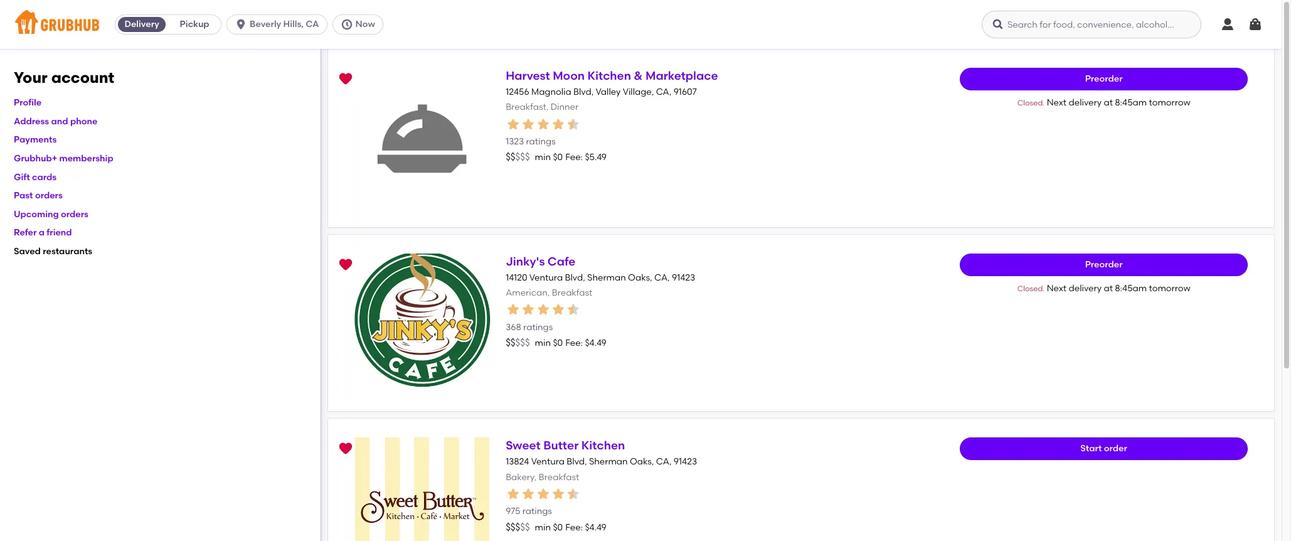 Task type: locate. For each thing, give the bounding box(es) containing it.
1 vertical spatial kitchen
[[582, 438, 625, 453]]

2 saved restaurant button from the top
[[334, 253, 357, 276]]

preorder button for blvd,
[[961, 253, 1249, 276]]

min
[[535, 152, 551, 163], [535, 338, 551, 348], [535, 522, 551, 533]]

1 vertical spatial ca,
[[655, 272, 670, 283]]

$0 for moon
[[553, 152, 563, 163]]

0 vertical spatial at
[[1104, 97, 1114, 108]]

1 min $0 fee: $4.49 from the top
[[535, 338, 607, 348]]

0 vertical spatial saved restaurant image
[[338, 72, 353, 87]]

fee: for cafe
[[566, 338, 583, 348]]

min $0 fee: $4.49 down 975 ratings
[[535, 522, 607, 533]]

tomorrow for marketplace
[[1150, 97, 1191, 108]]

1 vertical spatial blvd,
[[565, 272, 586, 283]]

blvd, down cafe
[[565, 272, 586, 283]]

blvd, inside sweet butter kitchen 13824 ventura blvd, sherman oaks, ca, 91423 bakery, breakfast
[[567, 457, 587, 467]]

2 $$ from the top
[[506, 337, 516, 348]]

sweet butter kitchen link
[[506, 438, 625, 453]]

min $0 fee: $4.49 for 14120
[[535, 338, 607, 348]]

$$$$$ down 1323
[[506, 151, 530, 163]]

0 vertical spatial preorder
[[1086, 73, 1123, 84]]

3 saved restaurant button from the top
[[334, 438, 357, 460]]

ca, inside harvest moon kitchen & marketplace 12456 magnolia blvd, valley village, ca, 91607 breakfast, dinner
[[656, 87, 672, 97]]

0 vertical spatial delivery
[[1069, 97, 1102, 108]]

2 vertical spatial $$$$$
[[506, 521, 530, 533]]

closed
[[1018, 99, 1043, 107], [1018, 284, 1043, 293]]

address and phone
[[14, 116, 98, 127]]

upcoming orders link
[[14, 209, 88, 220]]

blvd, down sweet butter kitchen link on the left of the page
[[567, 457, 587, 467]]

0 vertical spatial sherman
[[588, 272, 626, 283]]

3 $0 from the top
[[553, 522, 563, 533]]

3 fee: from the top
[[566, 522, 583, 533]]

8:45am
[[1116, 97, 1148, 108], [1116, 283, 1148, 294]]

0 vertical spatial blvd,
[[574, 87, 594, 97]]

$$$$$ for jinky's cafe
[[506, 337, 530, 348]]

ratings for jinky's
[[524, 322, 553, 333]]

0 horizontal spatial svg image
[[341, 18, 353, 31]]

$$$$$ down 975
[[506, 521, 530, 533]]

breakfast down cafe
[[552, 288, 593, 298]]

1 vertical spatial $4.49
[[585, 522, 607, 533]]

1 vertical spatial 8:45am
[[1116, 283, 1148, 294]]

1 $4.49 from the top
[[585, 338, 607, 348]]

svg image inside now 'button'
[[341, 18, 353, 31]]

$$ down 1323
[[506, 151, 516, 163]]

1 vertical spatial $0
[[553, 338, 563, 348]]

bakery,
[[506, 472, 537, 482]]

2 vertical spatial ca,
[[656, 457, 672, 467]]

0 vertical spatial .
[[1043, 99, 1045, 107]]

Search for food, convenience, alcohol... search field
[[982, 11, 1202, 38]]

orders up friend
[[61, 209, 88, 220]]

0 vertical spatial $4.49
[[585, 338, 607, 348]]

1 vertical spatial breakfast
[[539, 472, 580, 482]]

0 vertical spatial min $0 fee: $4.49
[[535, 338, 607, 348]]

ratings right 368
[[524, 322, 553, 333]]

at
[[1104, 97, 1114, 108], [1104, 283, 1114, 294]]

next for marketplace
[[1047, 97, 1067, 108]]

start order button
[[961, 438, 1249, 460]]

2 $4.49 from the top
[[585, 522, 607, 533]]

ventura down jinky's cafe link
[[530, 272, 563, 283]]

1 preorder button from the top
[[961, 68, 1249, 90]]

upcoming
[[14, 209, 59, 220]]

2 vertical spatial ratings
[[523, 506, 552, 517]]

1 $0 from the top
[[553, 152, 563, 163]]

$$ for harvest moon kitchen & marketplace
[[506, 151, 516, 163]]

2 closed from the top
[[1018, 284, 1043, 293]]

1 closed from the top
[[1018, 99, 1043, 107]]

. for marketplace
[[1043, 99, 1045, 107]]

1 vertical spatial at
[[1104, 283, 1114, 294]]

1 saved restaurant button from the top
[[334, 68, 357, 90]]

2 tomorrow from the top
[[1150, 283, 1191, 294]]

1 vertical spatial closed
[[1018, 284, 1043, 293]]

1 vertical spatial tomorrow
[[1150, 283, 1191, 294]]

min $0 fee: $4.49 for kitchen
[[535, 522, 607, 533]]

975 ratings
[[506, 506, 552, 517]]

past
[[14, 190, 33, 201]]

friend
[[47, 227, 72, 238]]

2 $$$$$ from the top
[[506, 337, 530, 348]]

past orders link
[[14, 190, 63, 201]]

orders up upcoming orders
[[35, 190, 63, 201]]

1 closed . next delivery at 8:45am tomorrow from the top
[[1018, 97, 1191, 108]]

368 ratings
[[506, 322, 553, 333]]

0 vertical spatial next
[[1047, 97, 1067, 108]]

0 vertical spatial orders
[[35, 190, 63, 201]]

beverly hills, ca
[[250, 19, 319, 30]]

preorder button for marketplace
[[961, 68, 1249, 90]]

sherman
[[588, 272, 626, 283], [589, 457, 628, 467]]

1 vertical spatial delivery
[[1069, 283, 1102, 294]]

address and phone link
[[14, 116, 98, 127]]

1 saved restaurant image from the top
[[338, 72, 353, 87]]

1 preorder from the top
[[1086, 73, 1123, 84]]

kitchen inside sweet butter kitchen 13824 ventura blvd, sherman oaks, ca, 91423 bakery, breakfast
[[582, 438, 625, 453]]

saved restaurants link
[[14, 246, 92, 257]]

0 vertical spatial breakfast
[[552, 288, 593, 298]]

jinky's cafe link
[[506, 254, 576, 268]]

2 at from the top
[[1104, 283, 1114, 294]]

min $0 fee: $4.49 down 368 ratings
[[535, 338, 607, 348]]

0 vertical spatial oaks,
[[628, 272, 653, 283]]

1 $$ from the top
[[506, 151, 516, 163]]

min $0 fee: $5.49
[[535, 152, 607, 163]]

ratings for harvest
[[526, 136, 556, 147]]

2 closed . next delivery at 8:45am tomorrow from the top
[[1018, 283, 1191, 294]]

harvest
[[506, 68, 550, 83]]

valley
[[596, 87, 621, 97]]

saved restaurants
[[14, 246, 92, 257]]

0 vertical spatial tomorrow
[[1150, 97, 1191, 108]]

.
[[1043, 99, 1045, 107], [1043, 284, 1045, 293]]

upcoming orders
[[14, 209, 88, 220]]

order
[[1105, 443, 1128, 454]]

orders for upcoming orders
[[61, 209, 88, 220]]

min down 975 ratings
[[535, 522, 551, 533]]

beverly
[[250, 19, 281, 30]]

2 min from the top
[[535, 338, 551, 348]]

min down 368 ratings
[[535, 338, 551, 348]]

2 min $0 fee: $4.49 from the top
[[535, 522, 607, 533]]

1 vertical spatial closed . next delivery at 8:45am tomorrow
[[1018, 283, 1191, 294]]

1 vertical spatial saved restaurant button
[[334, 253, 357, 276]]

$$$$$ down 368
[[506, 337, 530, 348]]

0 vertical spatial $$$$$
[[506, 151, 530, 163]]

svg image
[[1221, 17, 1236, 32], [235, 18, 247, 31]]

2 vertical spatial min
[[535, 522, 551, 533]]

1 8:45am from the top
[[1116, 97, 1148, 108]]

1 vertical spatial next
[[1047, 283, 1067, 294]]

2 saved restaurant image from the top
[[338, 257, 353, 272]]

$0
[[553, 152, 563, 163], [553, 338, 563, 348], [553, 522, 563, 533]]

8:45am for blvd,
[[1116, 283, 1148, 294]]

1 vertical spatial .
[[1043, 284, 1045, 293]]

ventura inside sweet butter kitchen 13824 ventura blvd, sherman oaks, ca, 91423 bakery, breakfast
[[531, 457, 565, 467]]

3 $$$$$ from the top
[[506, 521, 530, 533]]

sweet butter kitchen logo image
[[354, 438, 491, 541]]

saved restaurant image
[[338, 72, 353, 87], [338, 257, 353, 272], [338, 441, 353, 456]]

2 vertical spatial fee:
[[566, 522, 583, 533]]

1 vertical spatial ventura
[[531, 457, 565, 467]]

0 vertical spatial ratings
[[526, 136, 556, 147]]

1 vertical spatial $$
[[506, 337, 516, 348]]

0 vertical spatial $$
[[506, 151, 516, 163]]

$0 for butter
[[553, 522, 563, 533]]

1 $$$$$ from the top
[[506, 151, 530, 163]]

2 next from the top
[[1047, 283, 1067, 294]]

ca,
[[656, 87, 672, 97], [655, 272, 670, 283], [656, 457, 672, 467]]

payments
[[14, 135, 57, 145]]

svg image
[[1249, 17, 1264, 32], [341, 18, 353, 31], [992, 18, 1005, 31]]

next
[[1047, 97, 1067, 108], [1047, 283, 1067, 294]]

fee:
[[566, 152, 583, 163], [566, 338, 583, 348], [566, 522, 583, 533]]

blvd,
[[574, 87, 594, 97], [565, 272, 586, 283], [567, 457, 587, 467]]

kitchen up valley
[[588, 68, 631, 83]]

$$ down 368
[[506, 337, 516, 348]]

8:45am for marketplace
[[1116, 97, 1148, 108]]

12456
[[506, 87, 530, 97]]

2 8:45am from the top
[[1116, 283, 1148, 294]]

preorder for blvd,
[[1086, 259, 1123, 270]]

1 vertical spatial saved restaurant image
[[338, 257, 353, 272]]

1 vertical spatial sherman
[[589, 457, 628, 467]]

svg image inside 'beverly hills, ca' button
[[235, 18, 247, 31]]

1 delivery from the top
[[1069, 97, 1102, 108]]

1 horizontal spatial svg image
[[1221, 17, 1236, 32]]

kitchen
[[588, 68, 631, 83], [582, 438, 625, 453]]

1 fee: from the top
[[566, 152, 583, 163]]

0 vertical spatial ca,
[[656, 87, 672, 97]]

your
[[14, 68, 48, 87]]

0 vertical spatial preorder button
[[961, 68, 1249, 90]]

min for harvest
[[535, 152, 551, 163]]

delivery for marketplace
[[1069, 97, 1102, 108]]

0 vertical spatial kitchen
[[588, 68, 631, 83]]

0 vertical spatial fee:
[[566, 152, 583, 163]]

0 vertical spatial min
[[535, 152, 551, 163]]

past orders
[[14, 190, 63, 201]]

fee: for moon
[[566, 152, 583, 163]]

0 vertical spatial ventura
[[530, 272, 563, 283]]

delivery
[[125, 19, 159, 30]]

breakfast
[[552, 288, 593, 298], [539, 472, 580, 482]]

0 vertical spatial 91423
[[672, 272, 696, 283]]

marketplace
[[646, 68, 718, 83]]

1 vertical spatial fee:
[[566, 338, 583, 348]]

ratings right 1323
[[526, 136, 556, 147]]

3 saved restaurant image from the top
[[338, 441, 353, 456]]

1 vertical spatial oaks,
[[630, 457, 654, 467]]

preorder button
[[961, 68, 1249, 90], [961, 253, 1249, 276]]

1 vertical spatial ratings
[[524, 322, 553, 333]]

pickup
[[180, 19, 209, 30]]

$4.49
[[585, 338, 607, 348], [585, 522, 607, 533]]

3 min from the top
[[535, 522, 551, 533]]

jinky's cafe 14120 ventura blvd, sherman oaks, ca, 91423 american, breakfast
[[506, 254, 696, 298]]

0 horizontal spatial svg image
[[235, 18, 247, 31]]

1 next from the top
[[1047, 97, 1067, 108]]

1 horizontal spatial svg image
[[992, 18, 1005, 31]]

2 vertical spatial $0
[[553, 522, 563, 533]]

0 vertical spatial closed
[[1018, 99, 1043, 107]]

oaks,
[[628, 272, 653, 283], [630, 457, 654, 467]]

2 horizontal spatial svg image
[[1249, 17, 1264, 32]]

harvest moon kitchen & marketplace link
[[506, 68, 718, 83]]

your account
[[14, 68, 114, 87]]

1 vertical spatial preorder button
[[961, 253, 1249, 276]]

pickup button
[[168, 14, 221, 35]]

13824
[[506, 457, 529, 467]]

2 preorder from the top
[[1086, 259, 1123, 270]]

1 vertical spatial $$$$$
[[506, 337, 530, 348]]

$$$$$
[[506, 151, 530, 163], [506, 337, 530, 348], [506, 521, 530, 533]]

kitchen right butter
[[582, 438, 625, 453]]

breakfast down butter
[[539, 472, 580, 482]]

0 vertical spatial 8:45am
[[1116, 97, 1148, 108]]

1 . from the top
[[1043, 99, 1045, 107]]

1 vertical spatial min $0 fee: $4.49
[[535, 522, 607, 533]]

now button
[[332, 14, 388, 35]]

star icon image
[[506, 117, 521, 132], [521, 117, 536, 132], [536, 117, 551, 132], [551, 117, 566, 132], [566, 117, 581, 132], [566, 117, 581, 132], [506, 302, 521, 317], [521, 302, 536, 317], [536, 302, 551, 317], [551, 302, 566, 317], [566, 302, 581, 317], [566, 302, 581, 317], [506, 486, 521, 502], [521, 486, 536, 502], [536, 486, 551, 502], [551, 486, 566, 502], [566, 486, 581, 502], [566, 486, 581, 502]]

ventura down butter
[[531, 457, 565, 467]]

1 vertical spatial 91423
[[674, 457, 697, 467]]

91423
[[672, 272, 696, 283], [674, 457, 697, 467]]

0 vertical spatial $0
[[553, 152, 563, 163]]

ratings for sweet
[[523, 506, 552, 517]]

ventura
[[530, 272, 563, 283], [531, 457, 565, 467]]

2 vertical spatial saved restaurant image
[[338, 441, 353, 456]]

2 vertical spatial saved restaurant button
[[334, 438, 357, 460]]

gift cards
[[14, 172, 57, 182]]

min down 1323 ratings
[[535, 152, 551, 163]]

1 at from the top
[[1104, 97, 1114, 108]]

ratings right 975
[[523, 506, 552, 517]]

0 vertical spatial closed . next delivery at 8:45am tomorrow
[[1018, 97, 1191, 108]]

1 vertical spatial min
[[535, 338, 551, 348]]

kitchen inside harvest moon kitchen & marketplace 12456 magnolia blvd, valley village, ca, 91607 breakfast, dinner
[[588, 68, 631, 83]]

oaks, inside sweet butter kitchen 13824 ventura blvd, sherman oaks, ca, 91423 bakery, breakfast
[[630, 457, 654, 467]]

1 vertical spatial orders
[[61, 209, 88, 220]]

2 preorder button from the top
[[961, 253, 1249, 276]]

1 vertical spatial preorder
[[1086, 259, 1123, 270]]

2 vertical spatial blvd,
[[567, 457, 587, 467]]

0 vertical spatial saved restaurant button
[[334, 68, 357, 90]]

1323 ratings
[[506, 136, 556, 147]]

2 delivery from the top
[[1069, 283, 1102, 294]]

ratings
[[526, 136, 556, 147], [524, 322, 553, 333], [523, 506, 552, 517]]

1 tomorrow from the top
[[1150, 97, 1191, 108]]

gift cards link
[[14, 172, 57, 182]]

2 fee: from the top
[[566, 338, 583, 348]]

orders for past orders
[[35, 190, 63, 201]]

2 . from the top
[[1043, 284, 1045, 293]]

saved restaurant button
[[334, 68, 357, 90], [334, 253, 357, 276], [334, 438, 357, 460]]

1 min from the top
[[535, 152, 551, 163]]

refer a friend
[[14, 227, 72, 238]]

tomorrow
[[1150, 97, 1191, 108], [1150, 283, 1191, 294]]

kitchen for moon
[[588, 68, 631, 83]]

closed . next delivery at 8:45am tomorrow
[[1018, 97, 1191, 108], [1018, 283, 1191, 294]]

2 $0 from the top
[[553, 338, 563, 348]]

$5.49
[[585, 152, 607, 163]]

min for sweet
[[535, 522, 551, 533]]

blvd, down moon
[[574, 87, 594, 97]]



Task type: vqa. For each thing, say whether or not it's contained in the screenshot.
rightmost TO
no



Task type: describe. For each thing, give the bounding box(es) containing it.
$4.49 for cafe
[[585, 338, 607, 348]]

grubhub+ membership
[[14, 153, 113, 164]]

975
[[506, 506, 521, 517]]

jinky's cafe logo image
[[354, 253, 491, 388]]

$$$$$ for sweet butter kitchen
[[506, 521, 530, 533]]

saved restaurant button for sweet
[[334, 438, 357, 460]]

now
[[356, 19, 375, 30]]

preorder for marketplace
[[1086, 73, 1123, 84]]

closed . next delivery at 8:45am tomorrow for marketplace
[[1018, 97, 1191, 108]]

gift
[[14, 172, 30, 182]]

main navigation navigation
[[0, 0, 1282, 49]]

next for blvd,
[[1047, 283, 1067, 294]]

ventura inside jinky's cafe 14120 ventura blvd, sherman oaks, ca, 91423 american, breakfast
[[530, 272, 563, 283]]

sherman inside jinky's cafe 14120 ventura blvd, sherman oaks, ca, 91423 american, breakfast
[[588, 272, 626, 283]]

. for blvd,
[[1043, 284, 1045, 293]]

breakfast inside sweet butter kitchen 13824 ventura blvd, sherman oaks, ca, 91423 bakery, breakfast
[[539, 472, 580, 482]]

blvd, inside jinky's cafe 14120 ventura blvd, sherman oaks, ca, 91423 american, breakfast
[[565, 272, 586, 283]]

1323
[[506, 136, 524, 147]]

saved restaurant image for harvest moon kitchen & marketplace
[[338, 72, 353, 87]]

grubhub+ membership link
[[14, 153, 113, 164]]

hills,
[[283, 19, 304, 30]]

start
[[1081, 443, 1103, 454]]

breakfast,
[[506, 102, 549, 113]]

cafe
[[548, 254, 576, 268]]

and
[[51, 116, 68, 127]]

closed for marketplace
[[1018, 99, 1043, 107]]

restaurants
[[43, 246, 92, 257]]

91423 inside jinky's cafe 14120 ventura blvd, sherman oaks, ca, 91423 american, breakfast
[[672, 272, 696, 283]]

delivery for blvd,
[[1069, 283, 1102, 294]]

refer
[[14, 227, 37, 238]]

sweet
[[506, 438, 541, 453]]

harvest moon kitchen & marketplace logo image
[[354, 68, 491, 204]]

91423 inside sweet butter kitchen 13824 ventura blvd, sherman oaks, ca, 91423 bakery, breakfast
[[674, 457, 697, 467]]

tomorrow for blvd,
[[1150, 283, 1191, 294]]

ca
[[306, 19, 319, 30]]

closed . next delivery at 8:45am tomorrow for blvd,
[[1018, 283, 1191, 294]]

$$$$$ for harvest moon kitchen & marketplace
[[506, 151, 530, 163]]

ca, inside jinky's cafe 14120 ventura blvd, sherman oaks, ca, 91423 american, breakfast
[[655, 272, 670, 283]]

closed for blvd,
[[1018, 284, 1043, 293]]

grubhub+
[[14, 153, 57, 164]]

$$$
[[506, 521, 521, 533]]

beverly hills, ca button
[[227, 14, 332, 35]]

jinky's
[[506, 254, 545, 268]]

membership
[[59, 153, 113, 164]]

at for marketplace
[[1104, 97, 1114, 108]]

butter
[[544, 438, 579, 453]]

91607
[[674, 87, 697, 97]]

fee: for butter
[[566, 522, 583, 533]]

account
[[51, 68, 114, 87]]

breakfast inside jinky's cafe 14120 ventura blvd, sherman oaks, ca, 91423 american, breakfast
[[552, 288, 593, 298]]

&
[[634, 68, 643, 83]]

profile
[[14, 97, 41, 108]]

368
[[506, 322, 521, 333]]

american,
[[506, 288, 550, 298]]

phone
[[70, 116, 98, 127]]

saved restaurant image for sweet butter kitchen
[[338, 441, 353, 456]]

ca, inside sweet butter kitchen 13824 ventura blvd, sherman oaks, ca, 91423 bakery, breakfast
[[656, 457, 672, 467]]

$4.49 for butter
[[585, 522, 607, 533]]

cards
[[32, 172, 57, 182]]

saved
[[14, 246, 41, 257]]

moon
[[553, 68, 585, 83]]

min for jinky's
[[535, 338, 551, 348]]

profile link
[[14, 97, 41, 108]]

saved restaurant button for jinky's
[[334, 253, 357, 276]]

at for blvd,
[[1104, 283, 1114, 294]]

14120
[[506, 272, 528, 283]]

oaks, inside jinky's cafe 14120 ventura blvd, sherman oaks, ca, 91423 american, breakfast
[[628, 272, 653, 283]]

$0 for cafe
[[553, 338, 563, 348]]

payments link
[[14, 135, 57, 145]]

blvd, inside harvest moon kitchen & marketplace 12456 magnolia blvd, valley village, ca, 91607 breakfast, dinner
[[574, 87, 594, 97]]

a
[[39, 227, 45, 238]]

dinner
[[551, 102, 579, 113]]

delivery button
[[116, 14, 168, 35]]

saved restaurant image for jinky's cafe
[[338, 257, 353, 272]]

sherman inside sweet butter kitchen 13824 ventura blvd, sherman oaks, ca, 91423 bakery, breakfast
[[589, 457, 628, 467]]

$$ for jinky's cafe
[[506, 337, 516, 348]]

refer a friend link
[[14, 227, 72, 238]]

harvest moon kitchen & marketplace 12456 magnolia blvd, valley village, ca, 91607 breakfast, dinner
[[506, 68, 718, 113]]

kitchen for butter
[[582, 438, 625, 453]]

start order
[[1081, 443, 1128, 454]]

sweet butter kitchen 13824 ventura blvd, sherman oaks, ca, 91423 bakery, breakfast
[[506, 438, 697, 482]]

village,
[[623, 87, 654, 97]]

magnolia
[[532, 87, 572, 97]]

saved restaurant button for harvest
[[334, 68, 357, 90]]

address
[[14, 116, 49, 127]]



